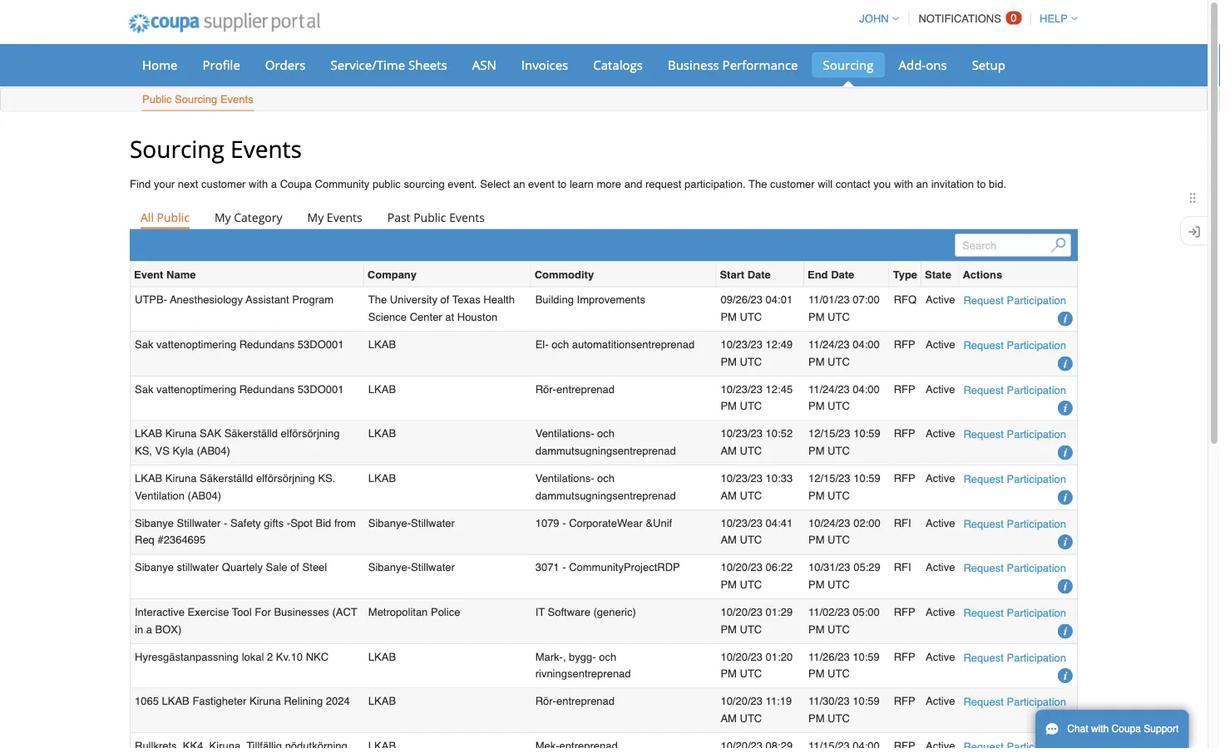 Task type: locate. For each thing, give the bounding box(es) containing it.
sourcing up next
[[130, 133, 224, 164]]

0 vertical spatial a
[[271, 178, 277, 191]]

12:49
[[766, 338, 793, 351]]

3 rfp from the top
[[894, 428, 916, 440]]

(ab04) right ventilation
[[188, 489, 221, 502]]

rör- down el-
[[535, 383, 557, 395]]

utc inside '10/20/23 11:19 am utc'
[[740, 713, 762, 725]]

0
[[1011, 12, 1017, 24]]

0 vertical spatial kiruna
[[165, 428, 197, 440]]

vattenoptimering up the sak
[[156, 383, 236, 395]]

rör-entreprenad
[[535, 383, 615, 395], [535, 695, 615, 708]]

service/time
[[331, 56, 405, 73]]

participation for 12:45
[[1007, 384, 1067, 396]]

am inside 10/23/23 04:41 am utc
[[721, 534, 737, 547]]

09/26/23 04:01 pm utc
[[721, 294, 793, 323]]

1 vertical spatial (ab04)
[[188, 489, 221, 502]]

active for 10/23/23 12:45 pm utc
[[926, 383, 955, 395]]

kiruna down kyla
[[165, 472, 197, 485]]

my down community
[[307, 209, 324, 225]]

lkab inside lkab kiruna sak säkerställd elförsörjning ks, vs kyla (ab04)
[[135, 428, 162, 440]]

with right chat
[[1091, 724, 1109, 735]]

säkerställd down lkab kiruna sak säkerställd elförsörjning ks, vs kyla (ab04)
[[200, 472, 253, 485]]

1 vertical spatial entreprenad
[[556, 695, 615, 708]]

am inside '10/20/23 11:19 am utc'
[[721, 713, 737, 725]]

1 11/24/23 from the top
[[809, 338, 850, 351]]

events down the profile link
[[220, 93, 253, 106]]

5 10/23/23 from the top
[[721, 517, 763, 529]]

53do001
[[298, 338, 344, 351], [298, 383, 344, 395]]

1 active from the top
[[926, 294, 955, 306]]

the inside the university of texas health science center at houston
[[368, 294, 387, 306]]

it
[[535, 606, 545, 619]]

3 request participation from the top
[[964, 384, 1067, 396]]

request for 10:52
[[964, 428, 1004, 441]]

with up category
[[249, 178, 268, 191]]

1 am from the top
[[721, 445, 737, 457]]

commodity
[[535, 268, 594, 281]]

actions
[[963, 268, 1003, 281]]

pm down 10/24/23
[[809, 534, 825, 547]]

2 vertical spatial sourcing
[[130, 133, 224, 164]]

sibanye up req
[[135, 517, 174, 529]]

3 request participation button from the top
[[964, 381, 1067, 399]]

sak up ks,
[[135, 383, 153, 395]]

my for my category
[[215, 209, 231, 225]]

an left event
[[513, 178, 525, 191]]

1 sibanye-stillwater from the top
[[368, 517, 455, 529]]

my left category
[[215, 209, 231, 225]]

1 request participation button from the top
[[964, 292, 1067, 309]]

1 vertical spatial säkerställd
[[200, 472, 253, 485]]

1 horizontal spatial coupa
[[1112, 724, 1141, 735]]

request participation for 12:45
[[964, 384, 1067, 396]]

0 vertical spatial 11/24/23
[[809, 338, 850, 351]]

date inside button
[[748, 268, 771, 281]]

with inside chat with coupa support button
[[1091, 724, 1109, 735]]

pm up '10/20/23 11:19 am utc'
[[721, 668, 737, 681]]

date right start
[[748, 268, 771, 281]]

sibanye-stillwater right from
[[368, 517, 455, 529]]

1 12/15/23 10:59 pm utc from the top
[[809, 428, 881, 457]]

1 vertical spatial 12/15/23
[[809, 472, 851, 485]]

6 participation from the top
[[1007, 518, 1067, 530]]

11/24/23 04:00 pm utc right 12:45
[[809, 383, 880, 413]]

12/15/23 for 10:33
[[809, 472, 851, 485]]

coupa left support
[[1112, 724, 1141, 735]]

participation for 10:33
[[1007, 473, 1067, 486]]

state button
[[925, 266, 952, 283]]

1 vertical spatial dammutsugningsentreprenad
[[535, 489, 676, 502]]

type
[[893, 268, 918, 281]]

10:59 inside 11/30/23 10:59 pm utc
[[853, 695, 880, 708]]

entreprenad down rivningsentreprenad
[[556, 695, 615, 708]]

1 vertical spatial vattenoptimering
[[156, 383, 236, 395]]

2 11/24/23 04:00 pm utc from the top
[[809, 383, 880, 413]]

10/23/23 inside 10/23/23 12:49 pm utc
[[721, 338, 763, 351]]

pm right the 10/23/23 12:45 pm utc
[[809, 400, 825, 413]]

pm down the 11/26/23
[[809, 668, 825, 681]]

request participation button for 04:01
[[964, 292, 1067, 309]]

3 am from the top
[[721, 534, 737, 547]]

1 an from the left
[[513, 178, 525, 191]]

to
[[558, 178, 567, 191], [977, 178, 986, 191]]

och for 10/23/23 12:49 pm utc
[[552, 338, 569, 351]]

11/24/23 down the 11/01/23 07:00 pm utc
[[809, 338, 850, 351]]

redundans down assistant
[[239, 338, 295, 351]]

och for 10/23/23 10:33 am utc
[[597, 472, 615, 485]]

pm up 10/20/23 01:20 pm utc
[[721, 623, 737, 636]]

0 vertical spatial 12/15/23 10:59 pm utc
[[809, 428, 881, 457]]

9 request participation button from the top
[[964, 649, 1067, 667]]

1 my from the left
[[215, 209, 231, 225]]

john link
[[852, 12, 899, 25]]

sak vattenoptimering redundans 53do001 up the sak
[[135, 383, 344, 395]]

10/23/23 for 10/23/23 12:45 pm utc
[[721, 383, 763, 395]]

10 participation from the top
[[1007, 696, 1067, 709]]

1 rfp from the top
[[894, 338, 916, 351]]

1 vertical spatial a
[[146, 623, 152, 636]]

ks,
[[135, 445, 152, 457]]

pm down the 11/01/23 07:00 pm utc
[[809, 356, 825, 368]]

2 sak from the top
[[135, 383, 153, 395]]

support
[[1144, 724, 1179, 735]]

rfi
[[894, 517, 911, 529], [894, 562, 911, 574]]

6 request participation from the top
[[964, 518, 1067, 530]]

säkerställd
[[224, 428, 278, 440], [200, 472, 253, 485]]

am
[[721, 445, 737, 457], [721, 489, 737, 502], [721, 534, 737, 547], [721, 713, 737, 725]]

sibanye- right from
[[368, 517, 411, 529]]

och
[[552, 338, 569, 351], [597, 428, 615, 440], [597, 472, 615, 485], [599, 651, 617, 663]]

2 redundans from the top
[[239, 383, 295, 395]]

1 vertical spatial 11/24/23 04:00 pm utc
[[809, 383, 880, 413]]

9 request participation from the top
[[964, 652, 1067, 664]]

2 rör- from the top
[[535, 695, 557, 708]]

0 vertical spatial säkerställd
[[224, 428, 278, 440]]

sak down "utpb-"
[[135, 338, 153, 351]]

12/15/23 up 10/24/23
[[809, 472, 851, 485]]

8 request from the top
[[964, 607, 1004, 620]]

anesthesiology
[[170, 294, 243, 306]]

1 horizontal spatial a
[[271, 178, 277, 191]]

10/23/23 left 10:52
[[721, 428, 763, 440]]

a up category
[[271, 178, 277, 191]]

coupa left community
[[280, 178, 312, 191]]

10/23/23 left 10:33
[[721, 472, 763, 485]]

5 active from the top
[[926, 472, 955, 485]]

events
[[220, 93, 253, 106], [231, 133, 302, 164], [327, 209, 362, 225], [449, 209, 485, 225]]

10/23/23 for 10/23/23 10:33 am utc
[[721, 472, 763, 485]]

4 request participation from the top
[[964, 428, 1067, 441]]

2 rfi from the top
[[894, 562, 911, 574]]

3 10/23/23 from the top
[[721, 428, 763, 440]]

events down event.
[[449, 209, 485, 225]]

ventilations- for 10/23/23 10:33 am utc
[[535, 472, 594, 485]]

rör- down mark-
[[535, 695, 557, 708]]

chat with coupa support button
[[1036, 710, 1189, 749]]

date inside 'button'
[[831, 268, 855, 281]]

0 vertical spatial coupa
[[280, 178, 312, 191]]

request for 06:22
[[964, 562, 1004, 575]]

1 53do001 from the top
[[298, 338, 344, 351]]

1 rör- from the top
[[535, 383, 557, 395]]

10/20/23 left 01:20
[[721, 651, 763, 663]]

0 vertical spatial rör-entreprenad
[[535, 383, 615, 395]]

lkab kiruna sak säkerställd elförsörjning ks, vs kyla (ab04)
[[135, 428, 340, 457]]

notifications 0
[[919, 12, 1017, 25]]

of right "sale"
[[290, 562, 299, 574]]

request participation button for 12:49
[[964, 337, 1067, 354]]

request
[[964, 294, 1004, 307], [964, 339, 1004, 352], [964, 384, 1004, 396], [964, 428, 1004, 441], [964, 473, 1004, 486], [964, 518, 1004, 530], [964, 562, 1004, 575], [964, 607, 1004, 620], [964, 652, 1004, 664], [964, 696, 1004, 709]]

1 horizontal spatial my
[[307, 209, 324, 225]]

pm up 10/23/23 10:52 am utc
[[721, 400, 737, 413]]

pm down the 10/31/23
[[809, 579, 825, 591]]

am inside 10/23/23 10:52 am utc
[[721, 445, 737, 457]]

sak
[[135, 338, 153, 351], [135, 383, 153, 395]]

1 vertical spatial 11/24/23
[[809, 383, 850, 395]]

to left the bid. at the top right of page
[[977, 178, 986, 191]]

participation.
[[685, 178, 746, 191]]

sibanye for sibanye stillwater quartely sale of steel
[[135, 562, 174, 574]]

corporatewear
[[569, 517, 643, 529]]

1 vertical spatial sourcing
[[175, 93, 217, 106]]

1 request participation from the top
[[964, 294, 1067, 307]]

7 request participation from the top
[[964, 562, 1067, 575]]

2 request participation button from the top
[[964, 337, 1067, 354]]

10/23/23 04:41 am utc
[[721, 517, 793, 547]]

2 10/23/23 from the top
[[721, 383, 763, 395]]

11/24/23 04:00 pm utc for 12:49
[[809, 338, 880, 368]]

10/23/23 inside the 10/23/23 12:45 pm utc
[[721, 383, 763, 395]]

elförsörjning inside lkab kiruna säkerställd elförsörjning ks. ventilation (ab04)
[[256, 472, 315, 485]]

metropolitan
[[368, 606, 428, 619]]

1 vertical spatial sak
[[135, 383, 153, 395]]

0 vertical spatial sibanye-
[[368, 517, 411, 529]]

12/15/23 10:59 pm utc for 10:52
[[809, 428, 881, 457]]

- left safety
[[224, 517, 227, 529]]

req
[[135, 534, 155, 547]]

entreprenad down el- och automatitionsentreprenad
[[556, 383, 615, 395]]

1 sak vattenoptimering redundans 53do001 from the top
[[135, 338, 344, 351]]

10/23/23 left the 12:49
[[721, 338, 763, 351]]

kiruna up kyla
[[165, 428, 197, 440]]

4 request participation button from the top
[[964, 426, 1067, 443]]

0 vertical spatial ventilations-
[[535, 428, 594, 440]]

53do001 for el- och automatitionsentreprenad
[[298, 338, 344, 351]]

11/26/23
[[809, 651, 850, 663]]

2 request participation from the top
[[964, 339, 1067, 352]]

1 sibanye from the top
[[135, 517, 174, 529]]

request participation for 04:41
[[964, 518, 1067, 530]]

04:00 for 10/23/23 12:45 pm utc
[[853, 383, 880, 395]]

1 vertical spatial rfi
[[894, 562, 911, 574]]

pm up 10/20/23 01:29 pm utc
[[721, 579, 737, 591]]

health
[[484, 294, 515, 306]]

12/15/23 right 10:52
[[809, 428, 851, 440]]

find your next customer with a coupa community public sourcing event. select an event to learn more and request participation. the customer will contact you with an invitation to bid.
[[130, 178, 1007, 191]]

0 horizontal spatial to
[[558, 178, 567, 191]]

0 vertical spatial elförsörjning
[[281, 428, 340, 440]]

05:29
[[854, 562, 881, 574]]

5 request from the top
[[964, 473, 1004, 486]]

0 vertical spatial vattenoptimering
[[156, 338, 236, 351]]

utc inside 11/02/23 05:00 pm utc
[[828, 623, 850, 636]]

0 vertical spatial sibanye-stillwater
[[368, 517, 455, 529]]

rfi for 02:00
[[894, 517, 911, 529]]

- right gifts
[[287, 517, 290, 529]]

2 sibanye- from the top
[[368, 562, 411, 574]]

1 vertical spatial sak vattenoptimering redundans 53do001
[[135, 383, 344, 395]]

1 vertical spatial sibanye-
[[368, 562, 411, 574]]

start date button
[[720, 266, 771, 283]]

redundans up lkab kiruna sak säkerställd elförsörjning ks, vs kyla (ab04)
[[239, 383, 295, 395]]

10/20/23 left "11:19" in the bottom of the page
[[721, 695, 763, 708]]

1 10/23/23 from the top
[[721, 338, 763, 351]]

01:29
[[766, 606, 793, 619]]

11/24/23 04:00 pm utc down the 11/01/23 07:00 pm utc
[[809, 338, 880, 368]]

10/20/23 inside 10/20/23 06:22 pm utc
[[721, 562, 763, 574]]

5 request participation from the top
[[964, 473, 1067, 486]]

3 active from the top
[[926, 383, 955, 395]]

public right past
[[414, 209, 446, 225]]

1 vertical spatial kiruna
[[165, 472, 197, 485]]

1 participation from the top
[[1007, 294, 1067, 307]]

1 horizontal spatial of
[[440, 294, 450, 306]]

1 sak from the top
[[135, 338, 153, 351]]

spot
[[290, 517, 313, 529]]

business performance
[[668, 56, 798, 73]]

10/20/23 left 06:22
[[721, 562, 763, 574]]

53do001 for rör-entreprenad
[[298, 383, 344, 395]]

10/20/23 11:19 am utc
[[721, 695, 792, 725]]

1 vertical spatial 12/15/23 10:59 pm utc
[[809, 472, 881, 502]]

10/20/23 left 01:29
[[721, 606, 763, 619]]

12/15/23 for 10:52
[[809, 428, 851, 440]]

to left learn
[[558, 178, 567, 191]]

navigation
[[852, 2, 1078, 35]]

0 horizontal spatial with
[[249, 178, 268, 191]]

1 horizontal spatial an
[[916, 178, 928, 191]]

help link
[[1032, 12, 1078, 25]]

rfi right 05:29
[[894, 562, 911, 574]]

rfi for 05:29
[[894, 562, 911, 574]]

vs
[[155, 445, 170, 457]]

10/23/23 left 12:45
[[721, 383, 763, 395]]

1 rör-entreprenad from the top
[[535, 383, 615, 395]]

0 vertical spatial (ab04)
[[197, 445, 230, 457]]

community
[[315, 178, 370, 191]]

1 rfi from the top
[[894, 517, 911, 529]]

customer left will
[[770, 178, 815, 191]]

0 vertical spatial sourcing
[[823, 56, 874, 73]]

am inside 10/23/23 10:33 am utc
[[721, 489, 737, 502]]

(ab04) down the sak
[[197, 445, 230, 457]]

kiruna for (ab04)
[[165, 472, 197, 485]]

10/20/23 for 10/20/23 01:29 pm utc
[[721, 606, 763, 619]]

rfi right 02:00
[[894, 517, 911, 529]]

1 ventilations- from the top
[[535, 428, 594, 440]]

public
[[142, 93, 172, 106], [157, 209, 190, 225], [414, 209, 446, 225]]

1 vertical spatial redundans
[[239, 383, 295, 395]]

customer
[[201, 178, 246, 191], [770, 178, 815, 191]]

date right end
[[831, 268, 855, 281]]

4 active from the top
[[926, 428, 955, 440]]

business
[[668, 56, 719, 73]]

1 vertical spatial ventilations- och dammutsugningsentreprenad
[[535, 472, 676, 502]]

7 request participation button from the top
[[964, 560, 1067, 577]]

05:00
[[853, 606, 880, 619]]

10/24/23 02:00 pm utc
[[809, 517, 881, 547]]

sibanye down req
[[135, 562, 174, 574]]

4 rfp from the top
[[894, 472, 916, 485]]

active for 10/20/23 01:29 pm utc
[[926, 606, 955, 619]]

0 vertical spatial entreprenad
[[556, 383, 615, 395]]

coupa inside button
[[1112, 724, 1141, 735]]

3 participation from the top
[[1007, 384, 1067, 396]]

3 request from the top
[[964, 384, 1004, 396]]

4 participation from the top
[[1007, 428, 1067, 441]]

12/15/23 10:59 pm utc right 10:52
[[809, 428, 881, 457]]

1 11/24/23 04:00 pm utc from the top
[[809, 338, 880, 368]]

10/23/23 inside 10/23/23 04:41 am utc
[[721, 517, 763, 529]]

participation
[[1007, 294, 1067, 307], [1007, 339, 1067, 352], [1007, 384, 1067, 396], [1007, 428, 1067, 441], [1007, 473, 1067, 486], [1007, 518, 1067, 530], [1007, 562, 1067, 575], [1007, 607, 1067, 620], [1007, 652, 1067, 664], [1007, 696, 1067, 709]]

1 10/20/23 from the top
[[721, 562, 763, 574]]

1 vertical spatial rör-
[[535, 695, 557, 708]]

0 vertical spatial sak
[[135, 338, 153, 351]]

request
[[646, 178, 682, 191]]

utpb- anesthesiology assistant program
[[135, 294, 334, 306]]

2 ventilations- och dammutsugningsentreprenad from the top
[[535, 472, 676, 502]]

10/20/23 inside 10/20/23 01:20 pm utc
[[721, 651, 763, 663]]

request for 11:19
[[964, 696, 1004, 709]]

7 participation from the top
[[1007, 562, 1067, 575]]

elförsörjning left ks.
[[256, 472, 315, 485]]

0 vertical spatial ventilations- och dammutsugningsentreprenad
[[535, 428, 676, 457]]

10/20/23 for 10/20/23 11:19 am utc
[[721, 695, 763, 708]]

1 vertical spatial rör-entreprenad
[[535, 695, 615, 708]]

active for 10/20/23 06:22 pm utc
[[926, 562, 955, 574]]

04:00 for 10/23/23 12:49 pm utc
[[853, 338, 880, 351]]

am up 10/20/23 06:22 pm utc
[[721, 534, 737, 547]]

9 request from the top
[[964, 652, 1004, 664]]

with right you
[[894, 178, 913, 191]]

säkerställd inside lkab kiruna säkerställd elförsörjning ks. ventilation (ab04)
[[200, 472, 253, 485]]

11/24/23 04:00 pm utc for 12:45
[[809, 383, 880, 413]]

pm down 11/30/23
[[809, 713, 825, 725]]

exercise
[[188, 606, 229, 619]]

11/26/23 10:59 pm utc
[[809, 651, 880, 681]]

6 request from the top
[[964, 518, 1004, 530]]

2 10/20/23 from the top
[[721, 606, 763, 619]]

sibanye stillwater quartely sale of steel
[[135, 562, 327, 574]]

11/24/23 right 12:45
[[809, 383, 850, 395]]

1 horizontal spatial the
[[749, 178, 767, 191]]

0 vertical spatial dammutsugningsentreprenad
[[535, 445, 676, 457]]

past public events
[[387, 209, 485, 225]]

entreprenad
[[556, 383, 615, 395], [556, 695, 615, 708]]

sibanye-stillwater up metropolitan police
[[368, 562, 455, 574]]

2 active from the top
[[926, 338, 955, 351]]

1 vertical spatial elförsörjning
[[256, 472, 315, 485]]

0 horizontal spatial my
[[215, 209, 231, 225]]

participation for 01:20
[[1007, 652, 1067, 664]]

pm inside 10/23/23 12:49 pm utc
[[721, 356, 737, 368]]

och inside mark-, bygg- och rivningsentreprenad
[[599, 651, 617, 663]]

10 request participation from the top
[[964, 696, 1067, 709]]

11/01/23
[[809, 294, 850, 306]]

2 request from the top
[[964, 339, 1004, 352]]

public right all on the left
[[157, 209, 190, 225]]

pm down 11/02/23
[[809, 623, 825, 636]]

2 am from the top
[[721, 489, 737, 502]]

1 horizontal spatial to
[[977, 178, 986, 191]]

rör-entreprenad down rivningsentreprenad
[[535, 695, 615, 708]]

0 vertical spatial rfi
[[894, 517, 911, 529]]

of up the at in the left top of the page
[[440, 294, 450, 306]]

kiruna left relining
[[250, 695, 281, 708]]

public for past
[[414, 209, 446, 225]]

(generic)
[[594, 606, 636, 619]]

8 request participation from the top
[[964, 607, 1067, 620]]

pm inside 10/20/23 01:29 pm utc
[[721, 623, 737, 636]]

ventilations- och dammutsugningsentreprenad for 10/23/23 10:52 am utc
[[535, 428, 676, 457]]

tab list
[[130, 205, 1078, 229]]

10/23/23 left 04:41
[[721, 517, 763, 529]]

(ab04) inside lkab kiruna sak säkerställd elförsörjning ks, vs kyla (ab04)
[[197, 445, 230, 457]]

1 vertical spatial 04:00
[[853, 383, 880, 395]]

am up 10/23/23 04:41 am utc
[[721, 489, 737, 502]]

7 rfp from the top
[[894, 695, 916, 708]]

2 11/24/23 from the top
[[809, 383, 850, 395]]

10:59 inside 11/26/23 10:59 pm utc
[[853, 651, 880, 663]]

utc inside 10/24/23 02:00 pm utc
[[828, 534, 850, 547]]

utc inside the 10/23/23 12:45 pm utc
[[740, 400, 762, 413]]

1 entreprenad from the top
[[556, 383, 615, 395]]

participation for 01:29
[[1007, 607, 1067, 620]]

10/20/23 inside '10/20/23 11:19 am utc'
[[721, 695, 763, 708]]

pm right 10/23/23 10:52 am utc
[[809, 445, 825, 457]]

0 horizontal spatial customer
[[201, 178, 246, 191]]

0 horizontal spatial of
[[290, 562, 299, 574]]

0 horizontal spatial coupa
[[280, 178, 312, 191]]

12/15/23 10:59 pm utc up 10/24/23
[[809, 472, 881, 502]]

request participation button for 10:33
[[964, 471, 1067, 488]]

1 horizontal spatial date
[[831, 268, 855, 281]]

participation for 04:01
[[1007, 294, 1067, 307]]

1 04:00 from the top
[[853, 338, 880, 351]]

2 12/15/23 10:59 pm utc from the top
[[809, 472, 881, 502]]

2 04:00 from the top
[[853, 383, 880, 395]]

och for 10/23/23 10:52 am utc
[[597, 428, 615, 440]]

4 10/20/23 from the top
[[721, 695, 763, 708]]

9 active from the top
[[926, 651, 955, 663]]

sourcing down 'john'
[[823, 56, 874, 73]]

0 horizontal spatial the
[[368, 294, 387, 306]]

0 vertical spatial 53do001
[[298, 338, 344, 351]]

quartely
[[222, 562, 263, 574]]

1 vertical spatial the
[[368, 294, 387, 306]]

10/23/23 inside 10/23/23 10:33 am utc
[[721, 472, 763, 485]]

säkerställd inside lkab kiruna sak säkerställd elförsörjning ks, vs kyla (ab04)
[[224, 428, 278, 440]]

pm down 09/26/23
[[721, 311, 737, 323]]

lkab for 10/23/23 12:49 pm utc
[[368, 338, 396, 351]]

2 dammutsugningsentreprenad from the top
[[535, 489, 676, 502]]

1 horizontal spatial customer
[[770, 178, 815, 191]]

asn link
[[461, 52, 507, 77]]

11/30/23
[[809, 695, 850, 708]]

2 sak vattenoptimering redundans 53do001 from the top
[[135, 383, 344, 395]]

2 horizontal spatial with
[[1091, 724, 1109, 735]]

1 sibanye- from the top
[[368, 517, 411, 529]]

sibanye- for sibanye stillwater - safety gifts -spot bid from req #2364695
[[368, 517, 411, 529]]

2 ventilations- from the top
[[535, 472, 594, 485]]

rör-entreprenad for 10/23/23 12:45 pm utc
[[535, 383, 615, 395]]

10/23/23 10:52 am utc
[[721, 428, 793, 457]]

rfp for 10/20/23 01:20 pm utc
[[894, 651, 916, 663]]

1 vertical spatial 53do001
[[298, 383, 344, 395]]

12/15/23 10:59 pm utc for 10:33
[[809, 472, 881, 502]]

your
[[154, 178, 175, 191]]

pm inside 09/26/23 04:01 pm utc
[[721, 311, 737, 323]]

8 active from the top
[[926, 606, 955, 619]]

kiruna inside lkab kiruna säkerställd elförsörjning ks. ventilation (ab04)
[[165, 472, 197, 485]]

5 participation from the top
[[1007, 473, 1067, 486]]

0 vertical spatial sibanye
[[135, 517, 174, 529]]

9 participation from the top
[[1007, 652, 1067, 664]]

request participation button for 12:45
[[964, 381, 1067, 399]]

search image
[[1051, 238, 1066, 253]]

10 request from the top
[[964, 696, 1004, 709]]

2 participation from the top
[[1007, 339, 1067, 352]]

events down community
[[327, 209, 362, 225]]

utc inside 10/20/23 01:20 pm utc
[[740, 668, 762, 681]]

stillwater for sibanye stillwater - safety gifts -spot bid from req #2364695
[[411, 517, 455, 529]]

pm inside 11/02/23 05:00 pm utc
[[809, 623, 825, 636]]

communityprojectrdp
[[569, 562, 680, 574]]

&unif
[[646, 517, 672, 529]]

0 vertical spatial 11/24/23 04:00 pm utc
[[809, 338, 880, 368]]

am down 10/20/23 01:20 pm utc
[[721, 713, 737, 725]]

utc inside 10/23/23 10:52 am utc
[[740, 445, 762, 457]]

utc inside 10/23/23 10:33 am utc
[[740, 489, 762, 502]]

2 rör-entreprenad from the top
[[535, 695, 615, 708]]

4 request from the top
[[964, 428, 1004, 441]]

science
[[368, 311, 407, 323]]

sourcing
[[823, 56, 874, 73], [175, 93, 217, 106], [130, 133, 224, 164]]

0 horizontal spatial an
[[513, 178, 525, 191]]

start date
[[720, 268, 771, 281]]

an left invitation
[[916, 178, 928, 191]]

2 53do001 from the top
[[298, 383, 344, 395]]

sak for el- och automatitionsentreprenad
[[135, 338, 153, 351]]

6 request participation button from the top
[[964, 515, 1067, 533]]

rör-entreprenad for 10/20/23 11:19 am utc
[[535, 695, 615, 708]]

dammutsugningsentreprenad
[[535, 445, 676, 457], [535, 489, 676, 502]]

request participation for 01:20
[[964, 652, 1067, 664]]

kiruna inside lkab kiruna sak säkerställd elförsörjning ks, vs kyla (ab04)
[[165, 428, 197, 440]]

ventilations- for 10/23/23 10:52 am utc
[[535, 428, 594, 440]]

all
[[141, 209, 154, 225]]

0 vertical spatial redundans
[[239, 338, 295, 351]]

ventilation
[[135, 489, 185, 502]]

10 request participation button from the top
[[964, 694, 1067, 711]]

participation for 12:49
[[1007, 339, 1067, 352]]

bid
[[316, 517, 331, 529]]

request participation button for 10:52
[[964, 426, 1067, 443]]

5 request participation button from the top
[[964, 471, 1067, 488]]

pm inside the 11/01/23 07:00 pm utc
[[809, 311, 825, 323]]

1 dammutsugningsentreprenad from the top
[[535, 445, 676, 457]]

1 vertical spatial coupa
[[1112, 724, 1141, 735]]

participation for 04:41
[[1007, 518, 1067, 530]]

pm inside 10/31/23 05:29 pm utc
[[809, 579, 825, 591]]

pm down the 11/01/23
[[809, 311, 825, 323]]

sak vattenoptimering redundans 53do001 down utpb- anesthesiology assistant program
[[135, 338, 344, 351]]

sibanye inside sibanye stillwater - safety gifts -spot bid from req #2364695
[[135, 517, 174, 529]]

7 request from the top
[[964, 562, 1004, 575]]

säkerställd right the sak
[[224, 428, 278, 440]]

the up the "science"
[[368, 294, 387, 306]]

gifts
[[264, 517, 284, 529]]

10/20/23
[[721, 562, 763, 574], [721, 606, 763, 619], [721, 651, 763, 663], [721, 695, 763, 708]]

1 date from the left
[[748, 268, 771, 281]]

10/20/23 for 10/20/23 06:22 pm utc
[[721, 562, 763, 574]]

request for 04:41
[[964, 518, 1004, 530]]

1 vertical spatial sibanye
[[135, 562, 174, 574]]

vattenoptimering
[[156, 338, 236, 351], [156, 383, 236, 395]]

1065 lkab fastigheter kiruna relining 2024
[[135, 695, 350, 708]]

vattenoptimering down anesthesiology
[[156, 338, 236, 351]]

stillwater for sibanye stillwater quartely sale of steel
[[411, 562, 455, 574]]

am up 10/23/23 10:33 am utc
[[721, 445, 737, 457]]

10/20/23 inside 10/20/23 01:29 pm utc
[[721, 606, 763, 619]]

box)
[[155, 623, 182, 636]]

sibanye- up metropolitan
[[368, 562, 411, 574]]

10 active from the top
[[926, 695, 955, 708]]

1 12/15/23 from the top
[[809, 428, 851, 440]]

5 rfp from the top
[[894, 606, 916, 619]]

service/time sheets
[[331, 56, 447, 73]]

pm up the 10/23/23 12:45 pm utc
[[721, 356, 737, 368]]

kiruna for vs
[[165, 428, 197, 440]]

1 vertical spatial sibanye-stillwater
[[368, 562, 455, 574]]

bid.
[[989, 178, 1007, 191]]

request participation button for 01:29
[[964, 605, 1067, 622]]

home link
[[131, 52, 188, 77]]

0 vertical spatial sak vattenoptimering redundans 53do001
[[135, 338, 344, 351]]

setup
[[972, 56, 1006, 73]]

vattenoptimering for el- och automatitionsentreprenad
[[156, 338, 236, 351]]

0 vertical spatial 04:00
[[853, 338, 880, 351]]

rör- for 10/20/23
[[535, 695, 557, 708]]

lkab inside lkab kiruna säkerställd elförsörjning ks. ventilation (ab04)
[[135, 472, 162, 485]]

utc inside 09/26/23 04:01 pm utc
[[740, 311, 762, 323]]

date for start date
[[748, 268, 771, 281]]

the right participation.
[[749, 178, 767, 191]]

coupa
[[280, 178, 312, 191], [1112, 724, 1141, 735]]

1 request from the top
[[964, 294, 1004, 307]]

0 horizontal spatial date
[[748, 268, 771, 281]]

0 horizontal spatial a
[[146, 623, 152, 636]]

redundans for el- och automatitionsentreprenad
[[239, 338, 295, 351]]

active for 10/23/23 10:33 am utc
[[926, 472, 955, 485]]

rör-entreprenad down el-
[[535, 383, 615, 395]]

sourcing down the profile link
[[175, 93, 217, 106]]

1 to from the left
[[558, 178, 567, 191]]

11/02/23 05:00 pm utc
[[809, 606, 880, 636]]

7 active from the top
[[926, 562, 955, 574]]

request participation for 10:33
[[964, 473, 1067, 486]]

of
[[440, 294, 450, 306], [290, 562, 299, 574]]

request participation button for 04:41
[[964, 515, 1067, 533]]

utc inside the 11/01/23 07:00 pm utc
[[828, 311, 850, 323]]

1 vertical spatial ventilations-
[[535, 472, 594, 485]]

0 vertical spatial rör-
[[535, 383, 557, 395]]

0 vertical spatial 12/15/23
[[809, 428, 851, 440]]

0 vertical spatial of
[[440, 294, 450, 306]]

10/23/23 inside 10/23/23 10:52 am utc
[[721, 428, 763, 440]]

ons
[[926, 56, 947, 73]]



Task type: describe. For each thing, give the bounding box(es) containing it.
utc inside 10/23/23 12:49 pm utc
[[740, 356, 762, 368]]

building improvements
[[535, 294, 645, 306]]

will
[[818, 178, 833, 191]]

active for 10/23/23 10:52 am utc
[[926, 428, 955, 440]]

houston
[[457, 311, 498, 323]]

pm inside the 10/23/23 12:45 pm utc
[[721, 400, 737, 413]]

request for 01:20
[[964, 652, 1004, 664]]

add-ons
[[899, 56, 947, 73]]

notifications
[[919, 12, 1001, 25]]

1 horizontal spatial with
[[894, 178, 913, 191]]

request participation for 12:49
[[964, 339, 1067, 352]]

lkab for 10/23/23 12:45 pm utc
[[368, 383, 396, 395]]

entreprenad for 10/20/23
[[556, 695, 615, 708]]

entreprenad for 10/23/23
[[556, 383, 615, 395]]

businesses
[[274, 606, 329, 619]]

06:22
[[766, 562, 793, 574]]

Search text field
[[955, 234, 1071, 257]]

sale
[[266, 562, 287, 574]]

vattenoptimering for rör-entreprenad
[[156, 383, 236, 395]]

sibanye-stillwater for sibanye stillwater quartely sale of steel
[[368, 562, 455, 574]]

sak vattenoptimering redundans 53do001 for el- och automatitionsentreprenad
[[135, 338, 344, 351]]

sibanye stillwater - safety gifts -spot bid from req #2364695
[[135, 517, 356, 547]]

orders
[[265, 56, 306, 73]]

request participation for 06:22
[[964, 562, 1067, 575]]

building
[[535, 294, 574, 306]]

performance
[[723, 56, 798, 73]]

1079
[[535, 517, 560, 529]]

active for 09/26/23 04:01 pm utc
[[926, 294, 955, 306]]

invoices
[[521, 56, 568, 73]]

sibanye- for sibanye stillwater quartely sale of steel
[[368, 562, 411, 574]]

rfp for 10/20/23 11:19 am utc
[[894, 695, 916, 708]]

university
[[390, 294, 437, 306]]

pm inside 10/24/23 02:00 pm utc
[[809, 534, 825, 547]]

learn
[[570, 178, 594, 191]]

asn
[[472, 56, 496, 73]]

09/26/23
[[721, 294, 763, 306]]

0 vertical spatial the
[[749, 178, 767, 191]]

end
[[808, 268, 828, 281]]

select
[[480, 178, 510, 191]]

past public events link
[[377, 205, 496, 229]]

ks.
[[318, 472, 336, 485]]

request for 12:49
[[964, 339, 1004, 352]]

metropolitan police
[[368, 606, 460, 619]]

utpb-
[[135, 294, 167, 306]]

type button
[[893, 266, 918, 283]]

improvements
[[577, 294, 645, 306]]

the university of texas health science center at houston
[[368, 294, 515, 323]]

a inside interactive exercise tool for businesses (act in a box)
[[146, 623, 152, 636]]

pm up 10/24/23
[[809, 489, 825, 502]]

utc inside 10/20/23 01:29 pm utc
[[740, 623, 762, 636]]

active for 10/23/23 04:41 am utc
[[926, 517, 955, 529]]

request for 10:33
[[964, 473, 1004, 486]]

el- och automatitionsentreprenad
[[535, 338, 695, 351]]

sourcing for sourcing events
[[130, 133, 224, 164]]

request participation button for 11:19
[[964, 694, 1067, 711]]

state
[[925, 268, 952, 281]]

find
[[130, 178, 151, 191]]

public for all
[[157, 209, 190, 225]]

elförsörjning inside lkab kiruna sak säkerställd elförsörjning ks, vs kyla (ab04)
[[281, 428, 340, 440]]

10/23/23 12:45 pm utc
[[721, 383, 793, 413]]

,
[[563, 651, 566, 663]]

3071 - communityprojectrdp
[[535, 562, 680, 574]]

start
[[720, 268, 745, 281]]

mark-
[[535, 651, 563, 663]]

10/20/23 01:29 pm utc
[[721, 606, 793, 636]]

participation for 11:19
[[1007, 696, 1067, 709]]

10:33
[[766, 472, 793, 485]]

04:01
[[766, 294, 793, 306]]

- right 3071
[[563, 562, 566, 574]]

2024
[[326, 695, 350, 708]]

10:59 for 10/23/23 10:33 am utc
[[854, 472, 881, 485]]

11/24/23 for 12:49
[[809, 338, 850, 351]]

am for 10/20/23 11:19 am utc
[[721, 713, 737, 725]]

add-
[[899, 56, 926, 73]]

at
[[445, 311, 454, 323]]

ventilations- och dammutsugningsentreprenad for 10/23/23 10:33 am utc
[[535, 472, 676, 502]]

10:59 for 10/23/23 10:52 am utc
[[854, 428, 881, 440]]

more
[[597, 178, 621, 191]]

lkab for 10/20/23 11:19 am utc
[[368, 695, 396, 708]]

john
[[860, 12, 889, 25]]

dammutsugningsentreprenad for 10/23/23 10:52 am utc
[[535, 445, 676, 457]]

lkab for 10/23/23 10:33 am utc
[[368, 472, 396, 485]]

(ab04) inside lkab kiruna säkerställd elförsörjning ks. ventilation (ab04)
[[188, 489, 221, 502]]

1 customer from the left
[[201, 178, 246, 191]]

public down the home link
[[142, 93, 172, 106]]

assistant
[[246, 294, 289, 306]]

2 an from the left
[[916, 178, 928, 191]]

utc inside 10/31/23 05:29 pm utc
[[828, 579, 850, 591]]

my events link
[[297, 205, 373, 229]]

relining
[[284, 695, 323, 708]]

active for 10/23/23 12:49 pm utc
[[926, 338, 955, 351]]

active for 10/20/23 01:20 pm utc
[[926, 651, 955, 663]]

stillwater inside sibanye stillwater - safety gifts -spot bid from req #2364695
[[177, 517, 221, 529]]

of inside the university of texas health science center at houston
[[440, 294, 450, 306]]

hyresgästanpassning
[[135, 651, 239, 663]]

rfp for 10/23/23 12:49 pm utc
[[894, 338, 916, 351]]

am for 10/23/23 04:41 am utc
[[721, 534, 737, 547]]

pm inside 10/20/23 06:22 pm utc
[[721, 579, 737, 591]]

type state
[[893, 268, 952, 281]]

participation for 06:22
[[1007, 562, 1067, 575]]

invitation
[[931, 178, 974, 191]]

1065
[[135, 695, 159, 708]]

public sourcing events link
[[141, 89, 254, 111]]

chat
[[1068, 724, 1089, 735]]

10/23/23 for 10/23/23 12:49 pm utc
[[721, 338, 763, 351]]

11:19
[[766, 695, 792, 708]]

event.
[[448, 178, 477, 191]]

event name
[[134, 268, 196, 281]]

request participation button for 01:20
[[964, 649, 1067, 667]]

02:00
[[854, 517, 881, 529]]

2 customer from the left
[[770, 178, 815, 191]]

sibanye for sibanye stillwater - safety gifts -spot bid from req #2364695
[[135, 517, 174, 529]]

event
[[134, 268, 163, 281]]

11/01/23 07:00 pm utc
[[809, 294, 880, 323]]

10/23/23 12:49 pm utc
[[721, 338, 793, 368]]

10/23/23 for 10/23/23 10:52 am utc
[[721, 428, 763, 440]]

next
[[178, 178, 198, 191]]

rfp for 10/20/23 01:29 pm utc
[[894, 606, 916, 619]]

past
[[387, 209, 411, 225]]

sak
[[200, 428, 221, 440]]

rfp for 10/23/23 12:45 pm utc
[[894, 383, 916, 395]]

catalogs link
[[583, 52, 654, 77]]

utc inside 11/30/23 10:59 pm utc
[[828, 713, 850, 725]]

1079 - corporatewear &unif
[[535, 517, 672, 529]]

tab list containing all public
[[130, 205, 1078, 229]]

business performance link
[[657, 52, 809, 77]]

pm inside 11/30/23 10:59 pm utc
[[809, 713, 825, 725]]

10/23/23 for 10/23/23 04:41 am utc
[[721, 517, 763, 529]]

events up category
[[231, 133, 302, 164]]

interactive
[[135, 606, 185, 619]]

rfp for 10/23/23 10:33 am utc
[[894, 472, 916, 485]]

mark-, bygg- och rivningsentreprenad
[[535, 651, 631, 681]]

stillwater
[[177, 562, 219, 574]]

10:59 for 10/20/23 11:19 am utc
[[853, 695, 880, 708]]

you
[[874, 178, 891, 191]]

utc inside 10/23/23 04:41 am utc
[[740, 534, 762, 547]]

rör- for 10/23/23
[[535, 383, 557, 395]]

sibanye-stillwater for sibanye stillwater - safety gifts -spot bid from req #2364695
[[368, 517, 455, 529]]

software
[[548, 606, 591, 619]]

11/24/23 for 12:45
[[809, 383, 850, 395]]

request participation for 10:52
[[964, 428, 1067, 441]]

rfq
[[894, 294, 917, 306]]

police
[[431, 606, 460, 619]]

pm inside 11/26/23 10:59 pm utc
[[809, 668, 825, 681]]

steel
[[302, 562, 327, 574]]

redundans for rör-entreprenad
[[239, 383, 295, 395]]

coupa supplier portal image
[[117, 2, 332, 44]]

my for my events
[[307, 209, 324, 225]]

utc inside 10/20/23 06:22 pm utc
[[740, 579, 762, 591]]

request participation button for 06:22
[[964, 560, 1067, 577]]

and
[[624, 178, 643, 191]]

am for 10/23/23 10:33 am utc
[[721, 489, 737, 502]]

- right 1079 at the bottom of page
[[563, 517, 566, 529]]

sak for rör-entreprenad
[[135, 383, 153, 395]]

11/02/23
[[809, 606, 850, 619]]

request for 12:45
[[964, 384, 1004, 396]]

tool
[[232, 606, 252, 619]]

request for 04:01
[[964, 294, 1004, 307]]

2 to from the left
[[977, 178, 986, 191]]

pm inside 10/20/23 01:20 pm utc
[[721, 668, 737, 681]]

company button
[[368, 266, 417, 283]]

2 vertical spatial kiruna
[[250, 695, 281, 708]]

participation for 10:52
[[1007, 428, 1067, 441]]

1 vertical spatial of
[[290, 562, 299, 574]]

lkab for 10/20/23 01:20 pm utc
[[368, 651, 396, 663]]

navigation containing notifications 0
[[852, 2, 1078, 35]]

sourcing for sourcing
[[823, 56, 874, 73]]

request for 01:29
[[964, 607, 1004, 620]]

#2364695
[[158, 534, 206, 547]]

request participation for 11:19
[[964, 696, 1067, 709]]

rfp for 10/23/23 10:52 am utc
[[894, 428, 916, 440]]

sak vattenoptimering redundans 53do001 for rör-entreprenad
[[135, 383, 344, 395]]

utc inside 11/26/23 10:59 pm utc
[[828, 668, 850, 681]]



Task type: vqa. For each thing, say whether or not it's contained in the screenshot.


